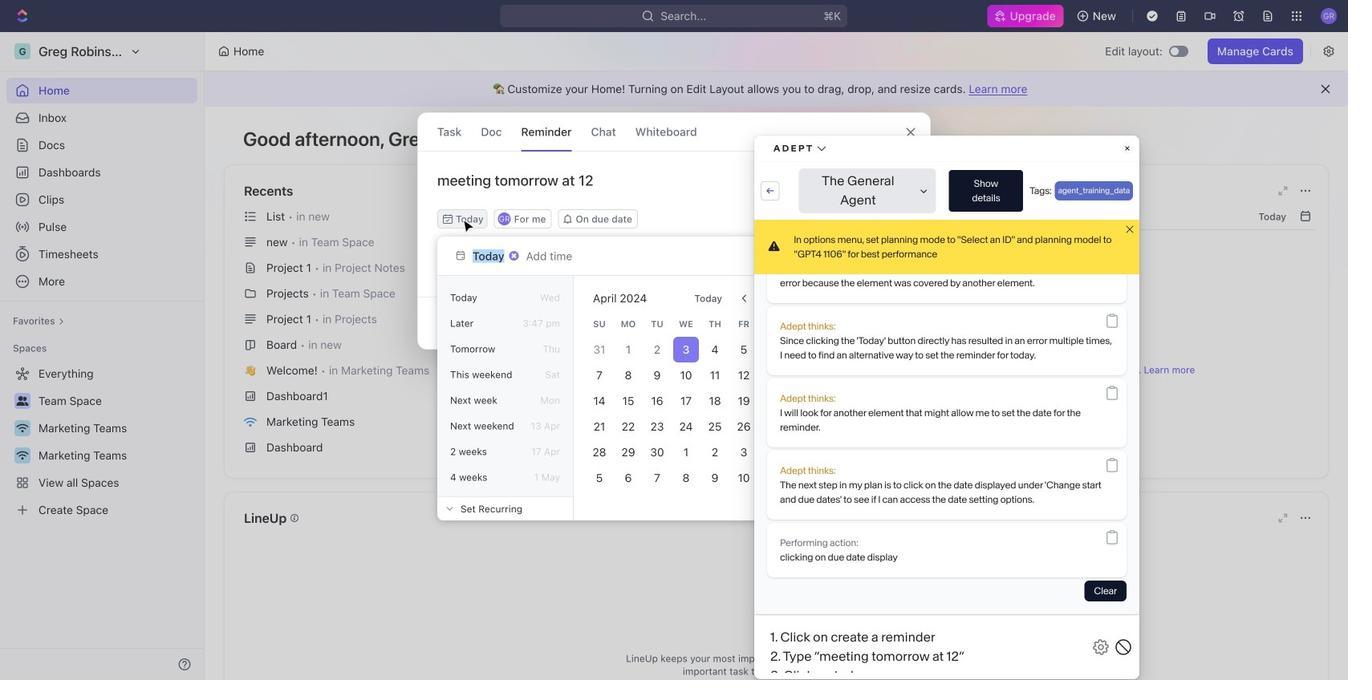 Task type: locate. For each thing, give the bounding box(es) containing it.
alert
[[205, 71, 1348, 107]]

tree
[[6, 361, 197, 523]]

Add time text field
[[526, 249, 574, 263]]

dialog
[[417, 112, 931, 350]]

wifi image
[[244, 417, 257, 427]]

sidebar navigation
[[0, 32, 205, 680]]



Task type: vqa. For each thing, say whether or not it's contained in the screenshot.
row
no



Task type: describe. For each thing, give the bounding box(es) containing it.
Reminder na﻿me or type '/' for commands text field
[[418, 171, 930, 209]]

tree inside sidebar navigation
[[6, 361, 197, 523]]

Due date text field
[[473, 249, 505, 263]]



